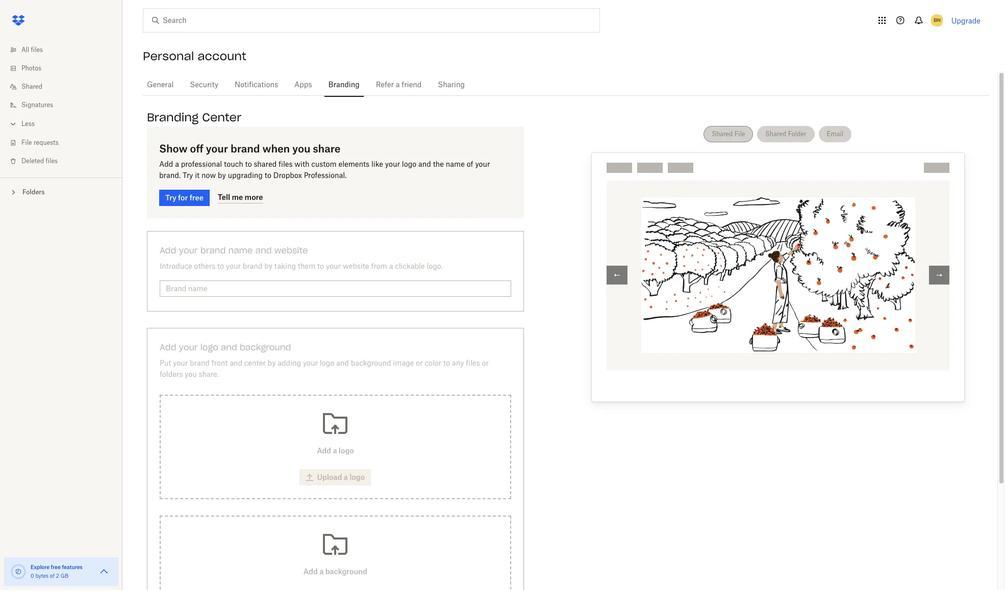 Task type: vqa. For each thing, say whether or not it's contained in the screenshot.
free
yes



Task type: describe. For each thing, give the bounding box(es) containing it.
share
[[313, 142, 341, 155]]

for
[[178, 193, 188, 202]]

friend
[[402, 82, 422, 89]]

you inside put your brand front and center by adding your logo and background image or color to any files or folders you share.
[[185, 372, 197, 379]]

explore
[[31, 565, 50, 571]]

shared for shared file
[[712, 130, 733, 138]]

personal
[[143, 49, 194, 63]]

signatures link
[[8, 96, 123, 114]]

all files
[[21, 47, 43, 53]]

refer a friend tab
[[372, 73, 426, 98]]

0 horizontal spatial website
[[274, 246, 308, 256]]

free inside explore free features 0 bytes of 2 gb
[[51, 565, 61, 571]]

folders
[[160, 372, 183, 379]]

less
[[21, 121, 35, 127]]

with
[[295, 161, 310, 168]]

professional.
[[304, 173, 347, 180]]

add for add your brand name and website
[[160, 246, 176, 256]]

add a professional touch to shared files with custom elements like your logo and the name of your brand. try it now by upgrading to dropbox professional.
[[159, 161, 490, 180]]

refer a friend
[[376, 82, 422, 89]]

bn
[[934, 17, 941, 23]]

shared
[[254, 161, 277, 168]]

deleted files link
[[8, 152, 123, 171]]

tell
[[218, 193, 230, 201]]

0 horizontal spatial name
[[228, 246, 253, 256]]

2
[[56, 574, 59, 579]]

security
[[190, 82, 219, 89]]

others
[[194, 263, 215, 271]]

notifications tab
[[231, 73, 282, 98]]

list containing all files
[[0, 35, 123, 178]]

shared file button
[[704, 126, 754, 143]]

clickable
[[395, 263, 425, 271]]

←
[[614, 271, 621, 280]]

like
[[372, 161, 383, 168]]

to right the them
[[318, 263, 324, 271]]

shared link
[[8, 78, 123, 96]]

taking
[[275, 263, 296, 271]]

all files link
[[8, 41, 123, 59]]

refer
[[376, 82, 394, 89]]

dropbox image
[[8, 10, 29, 31]]

now
[[202, 173, 216, 180]]

introduce
[[160, 263, 192, 271]]

sharing
[[438, 82, 465, 89]]

requests
[[34, 140, 59, 146]]

all
[[21, 47, 29, 53]]

it
[[195, 173, 200, 180]]

shared for shared
[[21, 84, 42, 90]]

features
[[62, 565, 83, 571]]

image
[[393, 360, 414, 368]]

brand up the touch
[[231, 142, 260, 155]]

custom
[[312, 161, 337, 168]]

color
[[425, 360, 442, 368]]

try for free
[[165, 193, 204, 202]]

logo inside add a professional touch to shared files with custom elements like your logo and the name of your brand. try it now by upgrading to dropbox professional.
[[402, 161, 417, 168]]

try inside try for free button
[[165, 193, 176, 202]]

upgrading
[[228, 173, 263, 180]]

security tab
[[186, 73, 223, 98]]

the
[[433, 161, 444, 168]]

of inside explore free features 0 bytes of 2 gb
[[50, 574, 55, 579]]

tell me more button
[[218, 192, 263, 204]]

shared file
[[712, 130, 746, 138]]

put
[[160, 360, 171, 368]]

brand inside put your brand front and center by adding your logo and background image or color to any files or folders you share.
[[190, 360, 210, 368]]

tab list containing general
[[143, 71, 990, 98]]

and inside add a professional touch to shared files with custom elements like your logo and the name of your brand. try it now by upgrading to dropbox professional.
[[419, 161, 431, 168]]

any
[[452, 360, 464, 368]]

file requests link
[[8, 134, 123, 152]]

shared folder button
[[758, 126, 815, 143]]

center
[[202, 110, 242, 125]]

a for professional
[[175, 161, 179, 168]]

by inside add a professional touch to shared files with custom elements like your logo and the name of your brand. try it now by upgrading to dropbox professional.
[[218, 173, 226, 180]]

→
[[936, 271, 943, 280]]

apps tab
[[290, 73, 316, 98]]

name inside add a professional touch to shared files with custom elements like your logo and the name of your brand. try it now by upgrading to dropbox professional.
[[446, 161, 465, 168]]

general
[[147, 82, 174, 89]]

branding tab
[[324, 73, 364, 98]]

notifications
[[235, 82, 278, 89]]

to right others at the left of page
[[217, 263, 224, 271]]

quota usage element
[[10, 564, 27, 580]]

to down shared
[[265, 173, 272, 180]]

folders button
[[0, 184, 123, 200]]

free inside try for free button
[[190, 193, 204, 202]]

folders
[[22, 188, 45, 196]]

file inside file requests link
[[21, 140, 32, 146]]

add your logo and background
[[160, 343, 291, 353]]

upgrade
[[952, 16, 981, 25]]



Task type: locate. For each thing, give the bounding box(es) containing it.
0 horizontal spatial branding
[[147, 110, 199, 125]]

shared for shared folder
[[766, 130, 787, 138]]

off
[[190, 142, 203, 155]]

from
[[371, 263, 387, 271]]

0 vertical spatial website
[[274, 246, 308, 256]]

0 vertical spatial of
[[467, 161, 474, 168]]

files
[[31, 47, 43, 53], [46, 158, 58, 164], [279, 161, 293, 168], [466, 360, 480, 368]]

them
[[298, 263, 316, 271]]

photos link
[[8, 59, 123, 78]]

0 vertical spatial you
[[293, 142, 311, 155]]

0 vertical spatial add
[[159, 161, 173, 168]]

1 horizontal spatial try
[[183, 173, 193, 180]]

personal account
[[143, 49, 246, 63]]

1 vertical spatial website
[[343, 263, 369, 271]]

apps
[[295, 82, 312, 89]]

folder
[[789, 130, 807, 138]]

a right from
[[389, 263, 393, 271]]

1 horizontal spatial you
[[293, 142, 311, 155]]

by left taking
[[265, 263, 273, 271]]

by inside put your brand front and center by adding your logo and background image or color to any files or folders you share.
[[268, 360, 276, 368]]

0
[[31, 574, 34, 579]]

put your brand front and center by adding your logo and background image or color to any files or folders you share.
[[160, 360, 489, 379]]

1 vertical spatial by
[[265, 263, 273, 271]]

0 vertical spatial by
[[218, 173, 226, 180]]

branding for branding center
[[147, 110, 199, 125]]

to inside put your brand front and center by adding your logo and background image or color to any files or folders you share.
[[444, 360, 450, 368]]

0 horizontal spatial file
[[21, 140, 32, 146]]

1 vertical spatial of
[[50, 574, 55, 579]]

list
[[0, 35, 123, 178]]

name
[[446, 161, 465, 168], [228, 246, 253, 256]]

1 horizontal spatial background
[[351, 360, 391, 368]]

1 vertical spatial name
[[228, 246, 253, 256]]

you left "share."
[[185, 372, 197, 379]]

1 horizontal spatial name
[[446, 161, 465, 168]]

general tab
[[143, 73, 178, 98]]

background up center
[[240, 343, 291, 353]]

brand up "share."
[[190, 360, 210, 368]]

try
[[183, 173, 193, 180], [165, 193, 176, 202]]

branding right apps tab
[[329, 82, 360, 89]]

0 vertical spatial try
[[183, 173, 193, 180]]

file down less
[[21, 140, 32, 146]]

or left color
[[416, 360, 423, 368]]

or
[[416, 360, 423, 368], [482, 360, 489, 368]]

add up introduce
[[160, 246, 176, 256]]

free right for in the top of the page
[[190, 193, 204, 202]]

1 horizontal spatial a
[[389, 263, 393, 271]]

0 vertical spatial a
[[396, 82, 400, 89]]

add up put
[[160, 343, 176, 353]]

0 horizontal spatial shared
[[21, 84, 42, 90]]

deleted
[[21, 158, 44, 164]]

1 or from the left
[[416, 360, 423, 368]]

2 horizontal spatial logo
[[402, 161, 417, 168]]

photos
[[21, 65, 41, 71]]

or right any
[[482, 360, 489, 368]]

a inside add a professional touch to shared files with custom elements like your logo and the name of your brand. try it now by upgrading to dropbox professional.
[[175, 161, 179, 168]]

0 vertical spatial background
[[240, 343, 291, 353]]

brand down add your brand name and website
[[243, 263, 263, 271]]

to up upgrading
[[245, 161, 252, 168]]

brand.
[[159, 173, 181, 180]]

logo up front
[[201, 343, 218, 353]]

shared
[[21, 84, 42, 90], [712, 130, 733, 138], [766, 130, 787, 138]]

0 vertical spatial free
[[190, 193, 204, 202]]

try inside add a professional touch to shared files with custom elements like your logo and the name of your brand. try it now by upgrading to dropbox professional.
[[183, 173, 193, 180]]

me
[[232, 193, 243, 201]]

when
[[263, 142, 290, 155]]

1 horizontal spatial website
[[343, 263, 369, 271]]

0 vertical spatial file
[[735, 130, 746, 138]]

1 vertical spatial file
[[21, 140, 32, 146]]

logo left the
[[402, 161, 417, 168]]

files right deleted
[[46, 158, 58, 164]]

website left from
[[343, 263, 369, 271]]

2 or from the left
[[482, 360, 489, 368]]

dropbox
[[273, 173, 302, 180]]

2 vertical spatial add
[[160, 343, 176, 353]]

a
[[396, 82, 400, 89], [175, 161, 179, 168], [389, 263, 393, 271]]

to
[[245, 161, 252, 168], [265, 173, 272, 180], [217, 263, 224, 271], [318, 263, 324, 271], [444, 360, 450, 368]]

add inside add a professional touch to shared files with custom elements like your logo and the name of your brand. try it now by upgrading to dropbox professional.
[[159, 161, 173, 168]]

to left any
[[444, 360, 450, 368]]

1 horizontal spatial shared
[[712, 130, 733, 138]]

2 horizontal spatial shared
[[766, 130, 787, 138]]

files right all
[[31, 47, 43, 53]]

of
[[467, 161, 474, 168], [50, 574, 55, 579]]

website
[[274, 246, 308, 256], [343, 263, 369, 271]]

files inside put your brand front and center by adding your logo and background image or color to any files or folders you share.
[[466, 360, 480, 368]]

touch
[[224, 161, 243, 168]]

1 horizontal spatial file
[[735, 130, 746, 138]]

0 horizontal spatial you
[[185, 372, 197, 379]]

add for add a professional touch to shared files with custom elements like your logo and the name of your brand. try it now by upgrading to dropbox professional.
[[159, 161, 173, 168]]

add for add your logo and background
[[160, 343, 176, 353]]

0 horizontal spatial background
[[240, 343, 291, 353]]

free up 2
[[51, 565, 61, 571]]

branding center
[[147, 110, 242, 125]]

brand
[[231, 142, 260, 155], [201, 246, 226, 256], [243, 263, 263, 271], [190, 360, 210, 368]]

share.
[[199, 372, 219, 379]]

explore free features 0 bytes of 2 gb
[[31, 565, 83, 579]]

email button
[[819, 126, 852, 143]]

deleted files
[[21, 158, 58, 164]]

0 horizontal spatial of
[[50, 574, 55, 579]]

0 vertical spatial branding
[[329, 82, 360, 89]]

Brand name input text field
[[166, 283, 505, 295]]

0 vertical spatial logo
[[402, 161, 417, 168]]

1 vertical spatial a
[[175, 161, 179, 168]]

background left "image"
[[351, 360, 391, 368]]

0 horizontal spatial logo
[[201, 343, 218, 353]]

2 vertical spatial a
[[389, 263, 393, 271]]

1 horizontal spatial or
[[482, 360, 489, 368]]

file inside shared file button
[[735, 130, 746, 138]]

background inside put your brand front and center by adding your logo and background image or color to any files or folders you share.
[[351, 360, 391, 368]]

sharing tab
[[434, 73, 469, 98]]

1 vertical spatial you
[[185, 372, 197, 379]]

bn button
[[929, 12, 946, 29]]

files up dropbox
[[279, 161, 293, 168]]

file left shared folder
[[735, 130, 746, 138]]

upgrade link
[[952, 16, 981, 25]]

signatures
[[21, 102, 53, 108]]

website up taking
[[274, 246, 308, 256]]

by right center
[[268, 360, 276, 368]]

logo
[[402, 161, 417, 168], [201, 343, 218, 353], [320, 360, 335, 368]]

branding inside tab
[[329, 82, 360, 89]]

email
[[827, 130, 844, 138]]

introduce others to your brand by taking them to your website from a clickable logo.
[[160, 263, 443, 271]]

show
[[159, 142, 188, 155]]

a inside tab
[[396, 82, 400, 89]]

try left for in the top of the page
[[165, 193, 176, 202]]

less image
[[8, 119, 18, 129]]

of inside add a professional touch to shared files with custom elements like your logo and the name of your brand. try it now by upgrading to dropbox professional.
[[467, 161, 474, 168]]

center
[[244, 360, 266, 368]]

tab list
[[143, 71, 990, 98]]

show off your brand when you share
[[159, 142, 341, 155]]

a right refer
[[396, 82, 400, 89]]

0 horizontal spatial a
[[175, 161, 179, 168]]

branding for branding
[[329, 82, 360, 89]]

file
[[735, 130, 746, 138], [21, 140, 32, 146]]

1 vertical spatial branding
[[147, 110, 199, 125]]

professional
[[181, 161, 222, 168]]

1 horizontal spatial free
[[190, 193, 204, 202]]

by right now
[[218, 173, 226, 180]]

1 vertical spatial try
[[165, 193, 176, 202]]

gb
[[61, 574, 68, 579]]

1 horizontal spatial logo
[[320, 360, 335, 368]]

1 vertical spatial add
[[160, 246, 176, 256]]

elements
[[339, 161, 370, 168]]

tell me more
[[218, 193, 263, 201]]

files inside add a professional touch to shared files with custom elements like your logo and the name of your brand. try it now by upgrading to dropbox professional.
[[279, 161, 293, 168]]

0 vertical spatial name
[[446, 161, 465, 168]]

free
[[190, 193, 204, 202], [51, 565, 61, 571]]

file requests
[[21, 140, 59, 146]]

0 horizontal spatial free
[[51, 565, 61, 571]]

0 horizontal spatial or
[[416, 360, 423, 368]]

bytes
[[35, 574, 49, 579]]

0 horizontal spatial try
[[165, 193, 176, 202]]

a up brand.
[[175, 161, 179, 168]]

logo right adding
[[320, 360, 335, 368]]

account
[[198, 49, 246, 63]]

brand up others at the left of page
[[201, 246, 226, 256]]

you
[[293, 142, 311, 155], [185, 372, 197, 379]]

by
[[218, 173, 226, 180], [265, 263, 273, 271], [268, 360, 276, 368]]

try left it
[[183, 173, 193, 180]]

try for free button
[[159, 190, 210, 206]]

1 horizontal spatial of
[[467, 161, 474, 168]]

of right the
[[467, 161, 474, 168]]

add
[[159, 161, 173, 168], [160, 246, 176, 256], [160, 343, 176, 353]]

you up the with at the top left of the page
[[293, 142, 311, 155]]

of left 2
[[50, 574, 55, 579]]

logo.
[[427, 263, 443, 271]]

logo inside put your brand front and center by adding your logo and background image or color to any files or folders you share.
[[320, 360, 335, 368]]

add your brand name and website
[[160, 246, 308, 256]]

front
[[212, 360, 228, 368]]

add up brand.
[[159, 161, 173, 168]]

shared folder
[[766, 130, 807, 138]]

and
[[419, 161, 431, 168], [255, 246, 272, 256], [221, 343, 237, 353], [230, 360, 242, 368], [336, 360, 349, 368]]

2 horizontal spatial a
[[396, 82, 400, 89]]

1 horizontal spatial branding
[[329, 82, 360, 89]]

2 vertical spatial by
[[268, 360, 276, 368]]

1 vertical spatial free
[[51, 565, 61, 571]]

1 vertical spatial background
[[351, 360, 391, 368]]

files right any
[[466, 360, 480, 368]]

adding
[[278, 360, 301, 368]]

a for friend
[[396, 82, 400, 89]]

branding up show
[[147, 110, 199, 125]]

more
[[245, 193, 263, 201]]

1 vertical spatial logo
[[201, 343, 218, 353]]

2 vertical spatial logo
[[320, 360, 335, 368]]

background
[[240, 343, 291, 353], [351, 360, 391, 368]]

Search text field
[[163, 15, 579, 26]]



